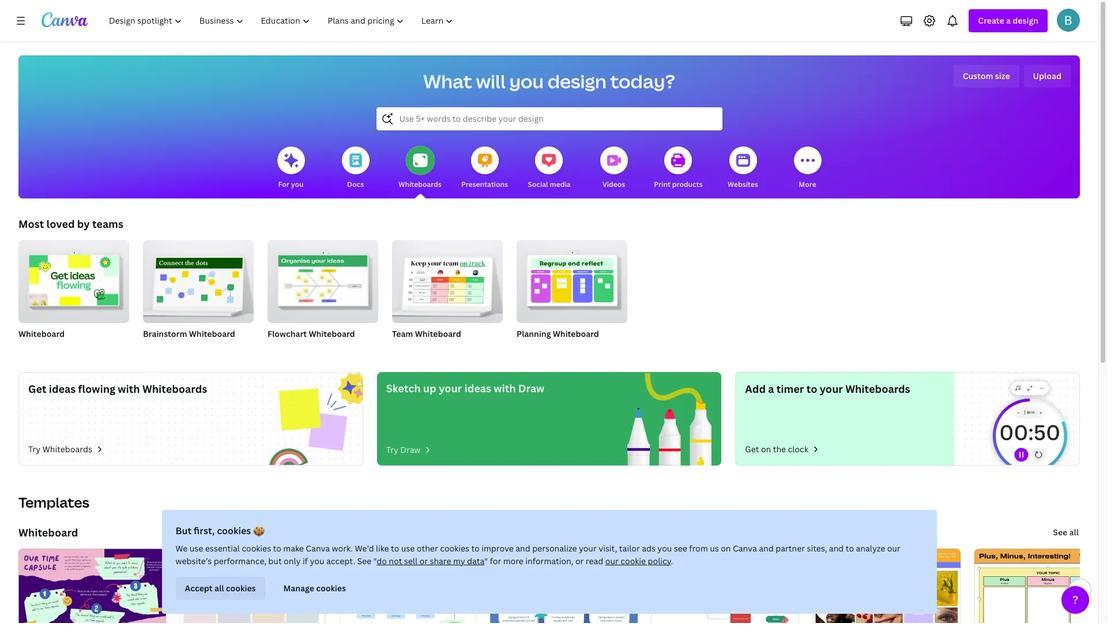 Task type: locate. For each thing, give the bounding box(es) containing it.
your up read
[[579, 543, 597, 554]]

0 horizontal spatial "
[[374, 556, 377, 567]]

ads
[[642, 543, 656, 554]]

teams
[[92, 217, 123, 231]]

0 horizontal spatial get
[[28, 382, 46, 396]]

1 vertical spatial design
[[548, 69, 607, 93]]

0 vertical spatial all
[[1070, 527, 1080, 538]]

for
[[490, 556, 502, 567]]

ideas left flowing on the left of the page
[[49, 382, 76, 396]]

1 horizontal spatial a
[[1007, 15, 1011, 26]]

0 horizontal spatial design
[[548, 69, 607, 93]]

or right sell
[[420, 556, 428, 567]]

a
[[1007, 15, 1011, 26], [769, 382, 775, 396]]

not
[[389, 556, 402, 567]]

websites
[[728, 179, 759, 189]]

other
[[417, 543, 438, 554]]

cookie
[[621, 556, 646, 567]]

group for team whiteboard
[[392, 235, 503, 323]]

1 horizontal spatial on
[[762, 444, 772, 455]]

1 horizontal spatial "
[[485, 556, 488, 567]]

1 horizontal spatial with
[[494, 381, 516, 395]]

a for add
[[769, 382, 775, 396]]

on right us
[[721, 543, 731, 554]]

will
[[476, 69, 506, 93]]

media
[[550, 179, 571, 189]]

a right the create
[[1007, 15, 1011, 26]]

get for get on the clock
[[746, 444, 760, 455]]

0 horizontal spatial try
[[28, 444, 41, 455]]

planning whiteboard group
[[517, 235, 628, 354]]

see
[[1054, 527, 1068, 538], [357, 556, 372, 567]]

more
[[799, 179, 817, 189]]

see all
[[1054, 527, 1080, 538]]

social media button
[[528, 138, 571, 198]]

1 " from the left
[[374, 556, 377, 567]]

and left partner on the right of page
[[759, 543, 774, 554]]

get ideas flowing with whiteboards
[[28, 382, 207, 396]]

design
[[1013, 15, 1039, 26], [548, 69, 607, 93]]

to left analyze
[[846, 543, 855, 554]]

1 horizontal spatial try
[[386, 444, 399, 455]]

on
[[762, 444, 772, 455], [721, 543, 731, 554]]

whiteboards
[[399, 179, 442, 189], [142, 382, 207, 396], [846, 382, 911, 396], [43, 444, 92, 455]]

a inside dropdown button
[[1007, 15, 1011, 26]]

but
[[176, 524, 192, 537]]

1 horizontal spatial or
[[576, 556, 584, 567]]

2 use from the left
[[401, 543, 415, 554]]

2 horizontal spatial and
[[830, 543, 844, 554]]

whiteboard for brainstorm whiteboard
[[189, 328, 235, 339]]

videos
[[603, 179, 626, 189]]

and
[[516, 543, 531, 554], [759, 543, 774, 554], [830, 543, 844, 554]]

accept
[[185, 583, 213, 594]]

use up website's
[[190, 543, 203, 554]]

we use essential cookies to make canva work. we'd like to use other cookies to improve and personalize your visit, tailor ads you see from us on canva and partner sites, and to analyze our website's performance, but only if you accept. see "
[[176, 543, 901, 567]]

team whiteboard group
[[392, 235, 503, 354]]

docs
[[347, 179, 364, 189]]

we'd
[[355, 543, 374, 554]]

to up data
[[472, 543, 480, 554]]

accept all cookies
[[185, 583, 256, 594]]

0 vertical spatial a
[[1007, 15, 1011, 26]]

0 vertical spatial our
[[888, 543, 901, 554]]

0 horizontal spatial our
[[606, 556, 619, 567]]

all
[[1070, 527, 1080, 538], [215, 583, 224, 594]]

create a design
[[979, 15, 1039, 26]]

print products
[[655, 179, 703, 189]]

2 group from the left
[[143, 235, 254, 323]]

your
[[439, 381, 462, 395], [820, 382, 844, 396], [579, 543, 597, 554]]

.
[[671, 556, 674, 567]]

you
[[510, 69, 544, 93], [291, 179, 304, 189], [658, 543, 672, 554], [310, 556, 325, 567]]

0 horizontal spatial all
[[215, 583, 224, 594]]

" inside we use essential cookies to make canva work. we'd like to use other cookies to improve and personalize your visit, tailor ads you see from us on canva and partner sites, and to analyze our website's performance, but only if you accept. see "
[[374, 556, 377, 567]]

0 horizontal spatial and
[[516, 543, 531, 554]]

your inside we use essential cookies to make canva work. we'd like to use other cookies to improve and personalize your visit, tailor ads you see from us on canva and partner sites, and to analyze our website's performance, but only if you accept. see "
[[579, 543, 597, 554]]

1 horizontal spatial use
[[401, 543, 415, 554]]

your right timer
[[820, 382, 844, 396]]

accept all cookies button
[[176, 577, 265, 600]]

to right like
[[391, 543, 399, 554]]

for
[[278, 179, 290, 189]]

canva right us
[[733, 543, 758, 554]]

0 horizontal spatial a
[[769, 382, 775, 396]]

🍪
[[253, 524, 265, 537]]

1 horizontal spatial and
[[759, 543, 774, 554]]

you right for
[[291, 179, 304, 189]]

1 horizontal spatial see
[[1054, 527, 1068, 538]]

do
[[377, 556, 387, 567]]

your right up
[[439, 381, 462, 395]]

see inside we use essential cookies to make canva work. we'd like to use other cookies to improve and personalize your visit, tailor ads you see from us on canva and partner sites, and to analyze our website's performance, but only if you accept. see "
[[357, 556, 372, 567]]

1 canva from the left
[[306, 543, 330, 554]]

0 vertical spatial get
[[28, 382, 46, 396]]

a right add
[[769, 382, 775, 396]]

1 horizontal spatial all
[[1070, 527, 1080, 538]]

to right timer
[[807, 382, 818, 396]]

4 group from the left
[[392, 235, 503, 323]]

on inside we use essential cookies to make canva work. we'd like to use other cookies to improve and personalize your visit, tailor ads you see from us on canva and partner sites, and to analyze our website's performance, but only if you accept. see "
[[721, 543, 731, 554]]

0 horizontal spatial draw
[[401, 444, 421, 455]]

use up sell
[[401, 543, 415, 554]]

1 group from the left
[[18, 235, 129, 323]]

2 or from the left
[[576, 556, 584, 567]]

2 and from the left
[[759, 543, 774, 554]]

1 horizontal spatial our
[[888, 543, 901, 554]]

get on the clock
[[746, 444, 809, 455]]

design inside dropdown button
[[1013, 15, 1039, 26]]

design right the create
[[1013, 15, 1039, 26]]

1 horizontal spatial canva
[[733, 543, 758, 554]]

templates
[[18, 493, 89, 512]]

essential
[[205, 543, 240, 554]]

1 and from the left
[[516, 543, 531, 554]]

0 horizontal spatial with
[[118, 382, 140, 396]]

all inside button
[[215, 583, 224, 594]]

our right analyze
[[888, 543, 901, 554]]

1 vertical spatial all
[[215, 583, 224, 594]]

improve
[[482, 543, 514, 554]]

all for accept
[[215, 583, 224, 594]]

data
[[467, 556, 485, 567]]

us
[[710, 543, 719, 554]]

ideas right up
[[465, 381, 492, 395]]

on left the
[[762, 444, 772, 455]]

with
[[494, 381, 516, 395], [118, 382, 140, 396]]

None search field
[[376, 107, 723, 130]]

1 horizontal spatial your
[[579, 543, 597, 554]]

1 vertical spatial see
[[357, 556, 372, 567]]

partner
[[776, 543, 806, 554]]

whiteboard link
[[18, 526, 78, 539]]

0 horizontal spatial on
[[721, 543, 731, 554]]

share
[[430, 556, 452, 567]]

cookies down accept.
[[316, 583, 346, 594]]

whiteboard for team whiteboard
[[415, 328, 461, 339]]

1 vertical spatial get
[[746, 444, 760, 455]]

1 horizontal spatial draw
[[519, 381, 545, 395]]

canva up if
[[306, 543, 330, 554]]

to up but
[[273, 543, 281, 554]]

canva
[[306, 543, 330, 554], [733, 543, 758, 554]]

1 vertical spatial draw
[[401, 444, 421, 455]]

flowchart whiteboard
[[268, 328, 355, 339]]

try
[[28, 444, 41, 455], [386, 444, 399, 455]]

flowchart whiteboard group
[[268, 235, 379, 354]]

" left for
[[485, 556, 488, 567]]

you inside button
[[291, 179, 304, 189]]

whiteboard
[[18, 328, 65, 339], [189, 328, 235, 339], [309, 328, 355, 339], [415, 328, 461, 339], [553, 328, 599, 339], [18, 526, 78, 539]]

2 canva from the left
[[733, 543, 758, 554]]

1 horizontal spatial ideas
[[465, 381, 492, 395]]

0 vertical spatial see
[[1054, 527, 1068, 538]]

0 horizontal spatial see
[[357, 556, 372, 567]]

0 vertical spatial design
[[1013, 15, 1039, 26]]

group
[[18, 235, 129, 323], [143, 235, 254, 323], [268, 235, 379, 323], [392, 235, 503, 323], [517, 235, 628, 323]]

and up do not sell or share my data " for more information, or read our cookie policy .
[[516, 543, 531, 554]]

we
[[176, 543, 188, 554]]

but first, cookies 🍪
[[176, 524, 265, 537]]

0 horizontal spatial canva
[[306, 543, 330, 554]]

3 group from the left
[[268, 235, 379, 323]]

1 vertical spatial a
[[769, 382, 775, 396]]

tailor
[[620, 543, 640, 554]]

planning
[[517, 328, 551, 339]]

5 group from the left
[[517, 235, 628, 323]]

0 horizontal spatial or
[[420, 556, 428, 567]]

our down visit,
[[606, 556, 619, 567]]

design up search search box
[[548, 69, 607, 93]]

or
[[420, 556, 428, 567], [576, 556, 584, 567]]

and right sites,
[[830, 543, 844, 554]]

more
[[504, 556, 524, 567]]

read
[[586, 556, 604, 567]]

or left read
[[576, 556, 584, 567]]

use
[[190, 543, 203, 554], [401, 543, 415, 554]]

most
[[18, 217, 44, 231]]

flowchart
[[268, 328, 307, 339]]

" down like
[[374, 556, 377, 567]]

1 vertical spatial our
[[606, 556, 619, 567]]

1 horizontal spatial design
[[1013, 15, 1039, 26]]

1 horizontal spatial get
[[746, 444, 760, 455]]

get
[[28, 382, 46, 396], [746, 444, 760, 455]]

0 horizontal spatial use
[[190, 543, 203, 554]]

1 vertical spatial on
[[721, 543, 731, 554]]

print products button
[[655, 138, 703, 198]]



Task type: vqa. For each thing, say whether or not it's contained in the screenshot.
Team Whiteboard group
yes



Task type: describe. For each thing, give the bounding box(es) containing it.
analyze
[[857, 543, 886, 554]]

1 use from the left
[[190, 543, 203, 554]]

whiteboard group
[[18, 235, 129, 354]]

performance,
[[214, 556, 267, 567]]

make
[[283, 543, 304, 554]]

2 horizontal spatial your
[[820, 382, 844, 396]]

cookies up my
[[440, 543, 470, 554]]

social
[[528, 179, 549, 189]]

try whiteboards
[[28, 444, 92, 455]]

visit,
[[599, 543, 618, 554]]

try for sketch
[[386, 444, 399, 455]]

manage cookies
[[284, 583, 346, 594]]

presentations button
[[462, 138, 508, 198]]

our cookie policy link
[[606, 556, 671, 567]]

0 vertical spatial on
[[762, 444, 772, 455]]

group for planning whiteboard
[[517, 235, 628, 323]]

sketch up your ideas with draw
[[386, 381, 545, 395]]

add
[[746, 382, 766, 396]]

first,
[[194, 524, 215, 537]]

policy
[[648, 556, 671, 567]]

cookies down 🍪
[[242, 543, 271, 554]]

social media
[[528, 179, 571, 189]]

brad klo image
[[1058, 9, 1081, 32]]

custom size
[[963, 70, 1011, 81]]

upload
[[1034, 70, 1062, 81]]

brainstorm whiteboard
[[143, 328, 235, 339]]

manage
[[284, 583, 314, 594]]

you right if
[[310, 556, 325, 567]]

website's
[[176, 556, 212, 567]]

add a timer to your whiteboards
[[746, 382, 911, 396]]

0 vertical spatial draw
[[519, 381, 545, 395]]

print
[[655, 179, 671, 189]]

top level navigation element
[[102, 9, 464, 32]]

what
[[424, 69, 473, 93]]

by
[[77, 217, 90, 231]]

whiteboard for flowchart whiteboard
[[309, 328, 355, 339]]

most loved by teams
[[18, 217, 123, 231]]

up
[[423, 381, 437, 395]]

websites button
[[728, 138, 759, 198]]

group for flowchart whiteboard
[[268, 235, 379, 323]]

like
[[376, 543, 389, 554]]

products
[[673, 179, 703, 189]]

manage cookies button
[[274, 577, 355, 600]]

videos button
[[600, 138, 628, 198]]

but
[[268, 556, 282, 567]]

sell
[[404, 556, 418, 567]]

whiteboard for planning whiteboard
[[553, 328, 599, 339]]

custom size button
[[954, 65, 1020, 88]]

loved
[[46, 217, 75, 231]]

try for get
[[28, 444, 41, 455]]

my
[[453, 556, 465, 567]]

for you
[[278, 179, 304, 189]]

create
[[979, 15, 1005, 26]]

size
[[996, 70, 1011, 81]]

team
[[392, 328, 413, 339]]

0 horizontal spatial ideas
[[49, 382, 76, 396]]

a for create
[[1007, 15, 1011, 26]]

clock
[[789, 444, 809, 455]]

planning whiteboard
[[517, 328, 599, 339]]

see
[[674, 543, 688, 554]]

team whiteboard
[[392, 328, 461, 339]]

accept.
[[327, 556, 355, 567]]

cookies down performance,
[[226, 583, 256, 594]]

you right will
[[510, 69, 544, 93]]

the
[[774, 444, 787, 455]]

create a design button
[[970, 9, 1048, 32]]

presentations
[[462, 179, 508, 189]]

personalize
[[533, 543, 577, 554]]

1 or from the left
[[420, 556, 428, 567]]

what will you design today?
[[424, 69, 676, 93]]

custom
[[963, 70, 994, 81]]

3 and from the left
[[830, 543, 844, 554]]

you up policy
[[658, 543, 672, 554]]

do not sell or share my data " for more information, or read our cookie policy .
[[377, 556, 674, 567]]

flowing
[[78, 382, 115, 396]]

only
[[284, 556, 301, 567]]

our inside we use essential cookies to make canva work. we'd like to use other cookies to improve and personalize your visit, tailor ads you see from us on canva and partner sites, and to analyze our website's performance, but only if you accept. see "
[[888, 543, 901, 554]]

for you button
[[277, 138, 305, 198]]

if
[[303, 556, 308, 567]]

do not sell or share my data link
[[377, 556, 485, 567]]

more button
[[794, 138, 822, 198]]

sketch
[[386, 381, 421, 395]]

upload button
[[1024, 65, 1071, 88]]

brainstorm
[[143, 328, 187, 339]]

from
[[690, 543, 708, 554]]

cookies up essential
[[217, 524, 251, 537]]

docs button
[[342, 138, 370, 198]]

group for whiteboard
[[18, 235, 129, 323]]

get for get ideas flowing with whiteboards
[[28, 382, 46, 396]]

brainstorm whiteboard group
[[143, 235, 254, 354]]

try draw
[[386, 444, 421, 455]]

2 " from the left
[[485, 556, 488, 567]]

all for see
[[1070, 527, 1080, 538]]

0 horizontal spatial your
[[439, 381, 462, 395]]

but first, cookies 🍪 dialog
[[162, 510, 937, 614]]

see all link
[[1053, 521, 1081, 544]]

Search search field
[[400, 108, 700, 130]]

sites,
[[808, 543, 828, 554]]



